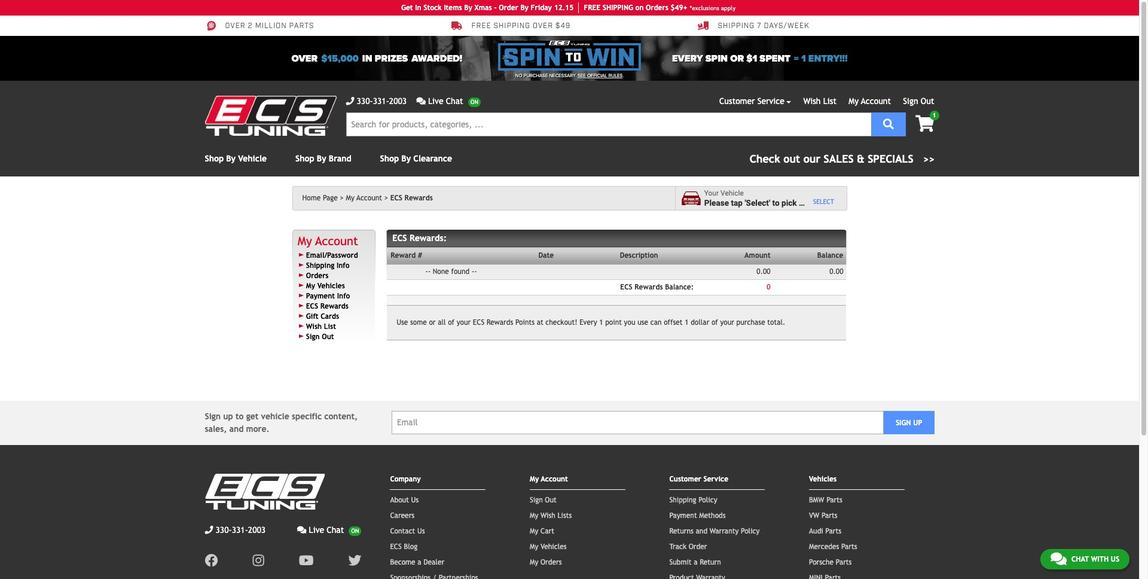 Task type: locate. For each thing, give the bounding box(es) containing it.
orders down shipping info link
[[306, 271, 329, 280]]

chat with us link
[[1041, 549, 1130, 569]]

2 vertical spatial shipping
[[670, 496, 697, 504]]

service
[[758, 96, 785, 106], [704, 475, 729, 483]]

0 vertical spatial 330-331-2003 link
[[346, 95, 407, 108]]

shipping for shipping 7 days/week
[[718, 22, 755, 31]]

payment up returns at the right of the page
[[670, 511, 697, 520]]

0 horizontal spatial out
[[322, 332, 334, 341]]

Email email field
[[392, 411, 884, 434]]

1 horizontal spatial over
[[292, 52, 318, 64]]

1 horizontal spatial live
[[428, 96, 444, 106]]

my up my wish lists
[[530, 475, 539, 483]]

by for shop by clearance
[[402, 154, 411, 163]]

0 horizontal spatial live
[[309, 525, 324, 535]]

live for topmost phone image
[[428, 96, 444, 106]]

my account for list
[[849, 96, 891, 106]]

0 vertical spatial live
[[428, 96, 444, 106]]

up inside button
[[913, 418, 923, 427]]

2 horizontal spatial sign out link
[[903, 96, 935, 106]]

in
[[362, 52, 372, 64]]

up inside sign up to get vehicle specific content, sales, and more.
[[223, 411, 233, 421]]

customer down $1
[[720, 96, 755, 106]]

bmw
[[809, 496, 825, 504]]

list down entry!!! at top right
[[824, 96, 837, 106]]

0 vertical spatial us
[[411, 496, 419, 504]]

0 vertical spatial vehicles
[[317, 282, 345, 290]]

330- up the facebook logo
[[216, 525, 232, 535]]

0 vertical spatial or
[[730, 52, 744, 64]]

1 vertical spatial out
[[322, 332, 334, 341]]

1 vertical spatial wish
[[306, 322, 322, 331]]

parts right the bmw
[[827, 496, 843, 504]]

sign out link up my wish lists
[[530, 496, 557, 504]]

sign out link up 1 link
[[903, 96, 935, 106]]

my account link up search image
[[849, 96, 891, 106]]

of right "all"
[[448, 318, 455, 327]]

a for company
[[418, 558, 421, 566]]

orders link
[[306, 271, 329, 280]]

my account up my wish lists
[[530, 475, 568, 483]]

my account right page
[[346, 194, 382, 202]]

vehicle inside your vehicle please tap 'select' to pick a vehicle
[[806, 198, 832, 207]]

purchase
[[524, 73, 548, 78], [737, 318, 765, 327]]

1 horizontal spatial vehicles
[[541, 542, 567, 551]]

2 0.00 from the left
[[830, 267, 844, 276]]

out up my wish lists
[[545, 496, 557, 504]]

sales & specials
[[824, 153, 914, 165]]

your right dollar
[[720, 318, 735, 327]]

my down orders link
[[306, 282, 315, 290]]

customer
[[720, 96, 755, 106], [670, 475, 702, 483]]

live up youtube logo
[[309, 525, 324, 535]]

my vehicles link down cart
[[530, 542, 567, 551]]

shop by brand
[[296, 154, 351, 163]]

us right about
[[411, 496, 419, 504]]

account up my wish lists
[[541, 475, 568, 483]]

audi parts
[[809, 527, 842, 535]]

order up free shipping over $49 link
[[499, 4, 518, 12]]

lists
[[558, 511, 572, 520]]

2 horizontal spatial shop
[[380, 154, 399, 163]]

331-
[[373, 96, 389, 106], [232, 525, 248, 535]]

0 vertical spatial my account
[[849, 96, 891, 106]]

to inside sign up to get vehicle specific content, sales, and more.
[[236, 411, 244, 421]]

1 horizontal spatial orders
[[541, 558, 562, 566]]

ecs up reward
[[393, 233, 407, 243]]

0 vertical spatial list
[[824, 96, 837, 106]]

vehicles
[[317, 282, 345, 290], [809, 475, 837, 483], [541, 542, 567, 551]]

2 shop from the left
[[296, 154, 314, 163]]

chat
[[446, 96, 463, 106], [327, 525, 344, 535], [1072, 555, 1089, 563]]

by for shop by brand
[[317, 154, 326, 163]]

my account up search image
[[849, 96, 891, 106]]

vehicles up bmw parts "link"
[[809, 475, 837, 483]]

bmw parts link
[[809, 496, 843, 504]]

vehicle right "pick" in the top right of the page
[[806, 198, 832, 207]]

specific
[[292, 411, 322, 421]]

order
[[499, 4, 518, 12], [689, 542, 707, 551]]

dollar
[[691, 318, 710, 327]]

friday
[[531, 4, 552, 12]]

2003 left comments icon
[[389, 96, 407, 106]]

2 horizontal spatial my account
[[849, 96, 891, 106]]

xmas
[[475, 4, 492, 12]]

1 horizontal spatial wish
[[541, 511, 556, 520]]

1 horizontal spatial to
[[773, 198, 780, 207]]

parts for audi parts
[[826, 527, 842, 535]]

0 horizontal spatial shipping
[[306, 261, 335, 270]]

at
[[537, 318, 544, 327]]

account up email/password link
[[315, 234, 358, 248]]

ship
[[603, 4, 618, 12]]

page
[[323, 194, 338, 202]]

wish down "gift"
[[306, 322, 322, 331]]

my right page
[[346, 194, 355, 202]]

up for sign up
[[913, 418, 923, 427]]

0 horizontal spatial up
[[223, 411, 233, 421]]

live chat up youtube logo
[[309, 525, 344, 535]]

ecs left blog
[[390, 542, 402, 551]]

customer service down $1
[[720, 96, 785, 106]]

1 horizontal spatial order
[[689, 542, 707, 551]]

offset
[[664, 318, 683, 327]]

date
[[539, 251, 554, 260]]

=
[[794, 52, 799, 64]]

comments image for live
[[297, 526, 307, 534]]

my vehicles
[[530, 542, 567, 551]]

and right sales,
[[229, 424, 244, 433]]

0 horizontal spatial over
[[225, 22, 246, 31]]

us right with
[[1111, 555, 1120, 563]]

rewards left balance:
[[635, 283, 663, 291]]

live chat link up youtube logo
[[297, 524, 362, 536]]

ecs
[[390, 194, 403, 202], [393, 233, 407, 243], [621, 283, 633, 291], [306, 302, 318, 310], [473, 318, 485, 327], [390, 542, 402, 551]]

0 horizontal spatial 330-331-2003
[[216, 525, 266, 535]]

1 horizontal spatial my vehicles link
[[530, 542, 567, 551]]

out up 1 link
[[921, 96, 935, 106]]

1 horizontal spatial sign out link
[[530, 496, 557, 504]]

330- down in
[[357, 96, 373, 106]]

sign out up my wish lists
[[530, 496, 557, 504]]

rewards left points
[[487, 318, 513, 327]]

to left 'get'
[[236, 411, 244, 421]]

your right "all"
[[457, 318, 471, 327]]

0 vertical spatial customer
[[720, 96, 755, 106]]

shop by clearance link
[[380, 154, 452, 163]]

vehicle
[[238, 154, 267, 163], [721, 189, 744, 197]]

comments image for chat
[[1051, 552, 1067, 566]]

more.
[[246, 424, 270, 433]]

customer service up shipping policy
[[670, 475, 729, 483]]

found
[[451, 267, 470, 276]]

prizes
[[375, 52, 408, 64]]

0 vertical spatial out
[[921, 96, 935, 106]]

a left the dealer
[[418, 558, 421, 566]]

1 vertical spatial to
[[236, 411, 244, 421]]

sales
[[824, 153, 854, 165]]

comments image up youtube logo
[[297, 526, 307, 534]]

0 horizontal spatial live chat
[[309, 525, 344, 535]]

vehicle inside your vehicle please tap 'select' to pick a vehicle
[[721, 189, 744, 197]]

1 vertical spatial vehicle
[[721, 189, 744, 197]]

ecs for ecs rewards:
[[393, 233, 407, 243]]

list
[[824, 96, 837, 106], [324, 322, 336, 331]]

out down 'cards'
[[322, 332, 334, 341]]

my wish lists link
[[530, 511, 572, 520]]

vehicles down cart
[[541, 542, 567, 551]]

1 vertical spatial order
[[689, 542, 707, 551]]

a for customer service
[[694, 558, 698, 566]]

my orders
[[530, 558, 562, 566]]

shipping up payment methods link
[[670, 496, 697, 504]]

orders down my vehicles
[[541, 558, 562, 566]]

purchase left total.
[[737, 318, 765, 327]]

331- for leftmost phone image
[[232, 525, 248, 535]]

sign inside my account email/password shipping info orders my vehicles payment info ecs rewards gift cards wish list sign out
[[306, 332, 320, 341]]

0 vertical spatial order
[[499, 4, 518, 12]]

0 vertical spatial my account link
[[849, 96, 891, 106]]

over 2 million parts link
[[205, 20, 314, 31]]

0 vertical spatial orders
[[646, 4, 669, 12]]

3 shop from the left
[[380, 154, 399, 163]]

ecs for ecs rewards balance:
[[621, 283, 633, 291]]

purchase right no
[[524, 73, 548, 78]]

my down my vehicles
[[530, 558, 539, 566]]

$1
[[747, 52, 757, 64]]

2 of from the left
[[712, 318, 718, 327]]

330-331-2003 link for comments image inside 'live chat' link
[[205, 524, 266, 536]]

1 vertical spatial 331-
[[232, 525, 248, 535]]

2 vertical spatial vehicles
[[541, 542, 567, 551]]

phone image down over $15,000 in prizes
[[346, 97, 354, 105]]

1 shop from the left
[[205, 154, 224, 163]]

0 vertical spatial payment
[[306, 292, 335, 300]]

all
[[438, 318, 446, 327]]

sign out up 1 link
[[903, 96, 935, 106]]

your
[[704, 189, 719, 197]]

or
[[730, 52, 744, 64], [429, 318, 436, 327]]

a left "return"
[[694, 558, 698, 566]]

Search text field
[[346, 112, 871, 136]]

1 horizontal spatial 0.00
[[830, 267, 844, 276]]

1 horizontal spatial phone image
[[346, 97, 354, 105]]

porsche parts link
[[809, 558, 852, 566]]

and inside sign up to get vehicle specific content, sales, and more.
[[229, 424, 244, 433]]

track order link
[[670, 542, 707, 551]]

warranty
[[710, 527, 739, 535]]

1 horizontal spatial your
[[720, 318, 735, 327]]

vw parts link
[[809, 511, 838, 520]]

parts for porsche parts
[[836, 558, 852, 566]]

1 horizontal spatial chat
[[446, 96, 463, 106]]

policy right warranty on the bottom right of page
[[741, 527, 760, 535]]

policy
[[699, 496, 718, 504], [741, 527, 760, 535]]

1 vertical spatial shipping
[[306, 261, 335, 270]]

comments image inside chat with us link
[[1051, 552, 1067, 566]]

0 horizontal spatial of
[[448, 318, 455, 327]]

sign out link down gift cards link
[[306, 332, 334, 341]]

2 vertical spatial wish
[[541, 511, 556, 520]]

330-
[[357, 96, 373, 106], [216, 525, 232, 535]]

2003 up the instagram logo
[[248, 525, 266, 535]]

parts for vw parts
[[822, 511, 838, 520]]

1 vertical spatial orders
[[306, 271, 329, 280]]

contact us
[[390, 527, 425, 535]]

and down the "payment methods"
[[696, 527, 708, 535]]

parts right vw
[[822, 511, 838, 520]]

customer inside dropdown button
[[720, 96, 755, 106]]

shop
[[205, 154, 224, 163], [296, 154, 314, 163], [380, 154, 399, 163]]

my down my cart link
[[530, 542, 539, 551]]

1 horizontal spatial live chat
[[428, 96, 463, 106]]

7
[[757, 22, 762, 31]]

shopping cart image
[[916, 115, 935, 132]]

my for my wish lists link
[[530, 511, 539, 520]]

2 horizontal spatial out
[[921, 96, 935, 106]]

spin
[[706, 52, 728, 64]]

contact us link
[[390, 527, 425, 535]]

1 vertical spatial my account link
[[346, 194, 388, 202]]

sign up
[[896, 418, 923, 427]]

over down parts
[[292, 52, 318, 64]]

shipping up orders link
[[306, 261, 335, 270]]

info down email/password link
[[337, 261, 350, 270]]

comments image inside 'live chat' link
[[297, 526, 307, 534]]

vehicles up "payment info" link
[[317, 282, 345, 290]]

1 horizontal spatial and
[[696, 527, 708, 535]]

comments image left chat with us
[[1051, 552, 1067, 566]]

330-331-2003 link up the instagram logo
[[205, 524, 266, 536]]

parts for bmw parts
[[827, 496, 843, 504]]

1 0.00 from the left
[[757, 267, 771, 276]]

1 left dollar
[[685, 318, 689, 327]]

1 horizontal spatial a
[[694, 558, 698, 566]]

search image
[[883, 118, 894, 129]]

parts up porsche parts
[[842, 542, 858, 551]]

1 vertical spatial live chat link
[[297, 524, 362, 536]]

please
[[704, 198, 729, 207]]

over left the 2
[[225, 22, 246, 31]]

list down 'cards'
[[324, 322, 336, 331]]

1 vertical spatial list
[[324, 322, 336, 331]]

2 vertical spatial us
[[1111, 555, 1120, 563]]

0 horizontal spatial your
[[457, 318, 471, 327]]

my account link up email/password link
[[298, 234, 358, 248]]

ecs blog link
[[390, 542, 418, 551]]

or left "all"
[[429, 318, 436, 327]]

1 horizontal spatial 331-
[[373, 96, 389, 106]]

us right contact
[[417, 527, 425, 535]]

1 vertical spatial my account
[[346, 194, 382, 202]]

1 horizontal spatial of
[[712, 318, 718, 327]]

0 horizontal spatial my account
[[346, 194, 382, 202]]

shop for shop by vehicle
[[205, 154, 224, 163]]

comments image
[[297, 526, 307, 534], [1051, 552, 1067, 566]]

orders inside my account email/password shipping info orders my vehicles payment info ecs rewards gift cards wish list sign out
[[306, 271, 329, 280]]

1 vertical spatial comments image
[[1051, 552, 1067, 566]]

wish up cart
[[541, 511, 556, 520]]

1 horizontal spatial service
[[758, 96, 785, 106]]

0 vertical spatial service
[[758, 96, 785, 106]]

-
[[494, 4, 497, 12], [425, 267, 428, 276], [428, 267, 431, 276], [472, 267, 474, 276], [474, 267, 477, 276]]

my for my orders link
[[530, 558, 539, 566]]

ecs rewards
[[390, 194, 433, 202]]

0 horizontal spatial every
[[580, 318, 597, 327]]

payment
[[306, 292, 335, 300], [670, 511, 697, 520]]

0 vertical spatial wish list link
[[804, 96, 837, 106]]

0 horizontal spatial 330-331-2003 link
[[205, 524, 266, 536]]

over inside over 2 million parts link
[[225, 22, 246, 31]]

1 vertical spatial customer
[[670, 475, 702, 483]]

policy up methods
[[699, 496, 718, 504]]

of right dollar
[[712, 318, 718, 327]]

0 horizontal spatial and
[[229, 424, 244, 433]]

2 horizontal spatial wish
[[804, 96, 821, 106]]

become a dealer link
[[390, 558, 445, 566]]

wish list link down entry!!! at top right
[[804, 96, 837, 106]]

phone image
[[346, 97, 354, 105], [205, 526, 213, 534]]

0 horizontal spatial 0.00
[[757, 267, 771, 276]]

1 horizontal spatial customer
[[720, 96, 755, 106]]

live chat link up clearance
[[416, 95, 481, 108]]

returns and warranty policy link
[[670, 527, 760, 535]]

0 vertical spatial to
[[773, 198, 780, 207]]

0 vertical spatial comments image
[[297, 526, 307, 534]]

0 vertical spatial sign out
[[903, 96, 935, 106]]

0 horizontal spatial chat
[[327, 525, 344, 535]]

0 horizontal spatial policy
[[699, 496, 718, 504]]

0 horizontal spatial sign out
[[530, 496, 557, 504]]

my account link
[[849, 96, 891, 106], [346, 194, 388, 202], [298, 234, 358, 248]]

orders right on in the right top of the page
[[646, 4, 669, 12]]

vehicle inside sign up to get vehicle specific content, sales, and more.
[[261, 411, 289, 421]]

your
[[457, 318, 471, 327], [720, 318, 735, 327]]

vehicles inside my account email/password shipping info orders my vehicles payment info ecs rewards gift cards wish list sign out
[[317, 282, 345, 290]]

0 vertical spatial ecs tuning image
[[205, 96, 336, 136]]

to
[[773, 198, 780, 207], [236, 411, 244, 421]]

shipping info link
[[306, 261, 350, 270]]

service down spent at right top
[[758, 96, 785, 106]]

chat for 'live chat' link associated with leftmost phone image
[[327, 525, 344, 535]]

a inside your vehicle please tap 'select' to pick a vehicle
[[799, 198, 804, 207]]

0 horizontal spatial order
[[499, 4, 518, 12]]

shop by vehicle link
[[205, 154, 267, 163]]

payment up "ecs rewards" link
[[306, 292, 335, 300]]

customer up shipping policy
[[670, 475, 702, 483]]

return
[[700, 558, 721, 566]]

info
[[337, 261, 350, 270], [337, 292, 350, 300]]

1 left 'point'
[[599, 318, 603, 327]]

info up "ecs rewards" link
[[337, 292, 350, 300]]

2 ecs tuning image from the top
[[205, 474, 325, 509]]

service inside dropdown button
[[758, 96, 785, 106]]

0 horizontal spatial live chat link
[[297, 524, 362, 536]]

every left the spin
[[672, 52, 703, 64]]

vehicle
[[806, 198, 832, 207], [261, 411, 289, 421]]

rules
[[609, 73, 623, 78]]

ecs inside my account email/password shipping info orders my vehicles payment info ecs rewards gift cards wish list sign out
[[306, 302, 318, 310]]

phone image up the facebook logo
[[205, 526, 213, 534]]

shop by clearance
[[380, 154, 452, 163]]

0 vertical spatial 331-
[[373, 96, 389, 106]]

'select'
[[745, 198, 771, 207]]

instagram logo image
[[253, 554, 264, 567]]

330-331-2003 up the instagram logo
[[216, 525, 266, 535]]

parts down mercedes parts "link"
[[836, 558, 852, 566]]

1 vertical spatial my vehicles link
[[530, 542, 567, 551]]

your vehicle please tap 'select' to pick a vehicle
[[704, 189, 832, 207]]

a
[[799, 198, 804, 207], [418, 558, 421, 566], [694, 558, 698, 566]]

ecs down description
[[621, 283, 633, 291]]

wish list link down gift cards link
[[306, 322, 336, 331]]

ecs tuning image
[[205, 96, 336, 136], [205, 474, 325, 509]]

*exclusions
[[690, 4, 719, 11]]

my orders link
[[530, 558, 562, 566]]

parts up mercedes parts
[[826, 527, 842, 535]]

my vehicles link up "payment info" link
[[306, 282, 345, 290]]

email/password
[[306, 251, 358, 259]]

comments image
[[416, 97, 426, 105]]

330-331-2003 left comments icon
[[357, 96, 407, 106]]



Task type: vqa. For each thing, say whether or not it's contained in the screenshot.


Task type: describe. For each thing, give the bounding box(es) containing it.
1 vertical spatial purchase
[[737, 318, 765, 327]]

my up email/password
[[298, 234, 312, 248]]

out inside my account email/password shipping info orders my vehicles payment info ecs rewards gift cards wish list sign out
[[322, 332, 334, 341]]

every spin or $1 spent = 1 entry!!!
[[672, 52, 848, 64]]

1 vertical spatial sign out link
[[306, 332, 334, 341]]

youtube logo image
[[299, 554, 314, 567]]

parts
[[289, 22, 314, 31]]

or for $1
[[730, 52, 744, 64]]

list inside my account email/password shipping info orders my vehicles payment info ecs rewards gift cards wish list sign out
[[324, 322, 336, 331]]

shop for shop by clearance
[[380, 154, 399, 163]]

1 vertical spatial wish list link
[[306, 322, 336, 331]]

audi
[[809, 527, 824, 535]]

about us
[[390, 496, 419, 504]]

apply
[[721, 4, 736, 11]]

payment methods
[[670, 511, 726, 520]]

total.
[[768, 318, 786, 327]]

2 vertical spatial sign out link
[[530, 496, 557, 504]]

us for contact us
[[417, 527, 425, 535]]

2 vertical spatial my account
[[530, 475, 568, 483]]

1 vertical spatial live chat
[[309, 525, 344, 535]]

my account link for wish list
[[849, 96, 891, 106]]

live chat link for topmost phone image
[[416, 95, 481, 108]]

amount
[[745, 251, 771, 260]]

0 vertical spatial policy
[[699, 496, 718, 504]]

331- for topmost phone image
[[373, 96, 389, 106]]

over $15,000 in prizes
[[292, 52, 408, 64]]

my vehicles link for my cart link
[[530, 542, 567, 551]]

ecs rewards balance:
[[621, 283, 698, 291]]

2
[[248, 22, 253, 31]]

specials
[[868, 153, 914, 165]]

1 your from the left
[[457, 318, 471, 327]]

shipping for shipping policy
[[670, 496, 697, 504]]

shop by vehicle
[[205, 154, 267, 163]]

balance:
[[665, 283, 694, 291]]

my cart
[[530, 527, 554, 535]]

track
[[670, 542, 687, 551]]

&
[[857, 153, 865, 165]]

1 horizontal spatial sign out
[[903, 96, 935, 106]]

methods
[[699, 511, 726, 520]]

spent
[[760, 52, 791, 64]]

live for leftmost phone image
[[309, 525, 324, 535]]

1 horizontal spatial wish list link
[[804, 96, 837, 106]]

dealer
[[424, 558, 445, 566]]

2 your from the left
[[720, 318, 735, 327]]

0 vertical spatial info
[[337, 261, 350, 270]]

become
[[390, 558, 416, 566]]

vw parts
[[809, 511, 838, 520]]

0 horizontal spatial 2003
[[248, 525, 266, 535]]

careers link
[[390, 511, 415, 520]]

entry!!!
[[809, 52, 848, 64]]

$49
[[556, 22, 571, 31]]

chat for 'live chat' link associated with topmost phone image
[[446, 96, 463, 106]]

my account for page
[[346, 194, 382, 202]]

1 vertical spatial sign out
[[530, 496, 557, 504]]

1 vertical spatial every
[[580, 318, 597, 327]]

1 of from the left
[[448, 318, 455, 327]]

ecs for ecs rewards
[[390, 194, 403, 202]]

0 vertical spatial wish
[[804, 96, 821, 106]]

my cart link
[[530, 527, 554, 535]]

shipping inside my account email/password shipping info orders my vehicles payment info ecs rewards gift cards wish list sign out
[[306, 261, 335, 270]]

reward
[[391, 251, 416, 260]]

free
[[584, 4, 601, 12]]

become a dealer
[[390, 558, 445, 566]]

about
[[390, 496, 409, 504]]

1 horizontal spatial policy
[[741, 527, 760, 535]]

by for shop by vehicle
[[226, 154, 236, 163]]

shipping 7 days/week link
[[698, 20, 810, 31]]

shipping
[[494, 22, 531, 31]]

home page
[[302, 194, 338, 202]]

submit a return link
[[670, 558, 721, 566]]

wish inside my account email/password shipping info orders my vehicles payment info ecs rewards gift cards wish list sign out
[[306, 322, 322, 331]]

account right page
[[357, 194, 382, 202]]

checkout!
[[546, 318, 578, 327]]

porsche
[[809, 558, 834, 566]]

1 vertical spatial service
[[704, 475, 729, 483]]

shipping 7 days/week
[[718, 22, 810, 31]]

1 horizontal spatial list
[[824, 96, 837, 106]]

no
[[516, 73, 523, 78]]

some
[[410, 318, 427, 327]]

payment info link
[[306, 292, 350, 300]]

get in stock items by xmas - order by friday 12.15
[[401, 4, 574, 12]]

1 horizontal spatial payment
[[670, 511, 697, 520]]

get
[[246, 411, 259, 421]]

my for my cart link's my vehicles link
[[530, 542, 539, 551]]

email/password link
[[306, 251, 358, 259]]

0 vertical spatial phone image
[[346, 97, 354, 105]]

free
[[472, 22, 491, 31]]

pick
[[782, 198, 797, 207]]

*exclusions apply link
[[690, 3, 736, 12]]

select
[[813, 198, 834, 205]]

or for all
[[429, 318, 436, 327]]

tap
[[731, 198, 743, 207]]

1 horizontal spatial 2003
[[389, 96, 407, 106]]

us for about us
[[411, 496, 419, 504]]

up for sign up to get vehicle specific content, sales, and more.
[[223, 411, 233, 421]]

ecs for ecs blog
[[390, 542, 402, 551]]

my for my account link for wish list
[[849, 96, 859, 106]]

customer service button
[[720, 95, 792, 108]]

0 horizontal spatial phone image
[[205, 526, 213, 534]]

account inside my account email/password shipping info orders my vehicles payment info ecs rewards gift cards wish list sign out
[[315, 234, 358, 248]]

330-331-2003 link for comments icon
[[346, 95, 407, 108]]

see
[[578, 73, 586, 78]]

mercedes parts
[[809, 542, 858, 551]]

rewards down shop by clearance "link"
[[405, 194, 433, 202]]

bmw parts
[[809, 496, 843, 504]]

submit
[[670, 558, 692, 566]]

select link
[[813, 198, 834, 206]]

see official rules link
[[578, 72, 623, 80]]

2 vertical spatial chat
[[1072, 555, 1089, 563]]

0 vertical spatial live chat
[[428, 96, 463, 106]]

1 vertical spatial 330-331-2003
[[216, 525, 266, 535]]

audi parts link
[[809, 527, 842, 535]]

chat with us
[[1072, 555, 1120, 563]]

account up search image
[[861, 96, 891, 106]]

over for over 2 million parts
[[225, 22, 246, 31]]

1 right =
[[802, 52, 806, 64]]

customer service inside dropdown button
[[720, 96, 785, 106]]

payment inside my account email/password shipping info orders my vehicles payment info ecs rewards gift cards wish list sign out
[[306, 292, 335, 300]]

ecs tuning 'spin to win' contest logo image
[[499, 41, 641, 71]]

1 right search image
[[933, 112, 936, 118]]

0 vertical spatial 330-331-2003
[[357, 96, 407, 106]]

shop for shop by brand
[[296, 154, 314, 163]]

cards
[[321, 312, 339, 320]]

wish list
[[804, 96, 837, 106]]

1 link
[[906, 111, 939, 133]]

live chat link for leftmost phone image
[[297, 524, 362, 536]]

1 ecs tuning image from the top
[[205, 96, 336, 136]]

submit a return
[[670, 558, 721, 566]]

ecs rewards link
[[306, 302, 349, 310]]

2 vertical spatial out
[[545, 496, 557, 504]]

clearance
[[414, 154, 452, 163]]

twitter logo image
[[348, 554, 362, 567]]

1 vertical spatial 330-
[[216, 525, 232, 535]]

no purchase necessary. see official rules .
[[516, 73, 624, 78]]

over for over $15,000 in prizes
[[292, 52, 318, 64]]

-- none found --
[[425, 267, 477, 276]]

my wish lists
[[530, 511, 572, 520]]

gift
[[306, 312, 319, 320]]

free ship ping on orders $49+ *exclusions apply
[[584, 4, 736, 12]]

my for home page my account link
[[346, 194, 355, 202]]

facebook logo image
[[205, 554, 218, 567]]

careers
[[390, 511, 415, 520]]

1 vertical spatial customer service
[[670, 475, 729, 483]]

0 vertical spatial 330-
[[357, 96, 373, 106]]

with
[[1091, 555, 1109, 563]]

none
[[433, 267, 449, 276]]

official
[[587, 73, 607, 78]]

2 horizontal spatial orders
[[646, 4, 669, 12]]

about us link
[[390, 496, 419, 504]]

necessary.
[[549, 73, 577, 78]]

payment methods link
[[670, 511, 726, 520]]

returns
[[670, 527, 694, 535]]

1 vertical spatial and
[[696, 527, 708, 535]]

my vehicles link for orders link
[[306, 282, 345, 290]]

my account link for home page
[[346, 194, 388, 202]]

to inside your vehicle please tap 'select' to pick a vehicle
[[773, 198, 780, 207]]

0 horizontal spatial vehicle
[[238, 154, 267, 163]]

1 vertical spatial vehicles
[[809, 475, 837, 483]]

sign inside sign up to get vehicle specific content, sales, and more.
[[205, 411, 221, 421]]

shipping policy link
[[670, 496, 718, 504]]

content,
[[324, 411, 358, 421]]

rewards inside my account email/password shipping info orders my vehicles payment info ecs rewards gift cards wish list sign out
[[320, 302, 349, 310]]

blog
[[404, 542, 418, 551]]

parts for mercedes parts
[[842, 542, 858, 551]]

contact
[[390, 527, 415, 535]]

my for my cart link
[[530, 527, 539, 535]]

2 vertical spatial my account link
[[298, 234, 358, 248]]

0 horizontal spatial purchase
[[524, 73, 548, 78]]

1 horizontal spatial every
[[672, 52, 703, 64]]

1 vertical spatial info
[[337, 292, 350, 300]]

free shipping over $49
[[472, 22, 571, 31]]

ecs right "all"
[[473, 318, 485, 327]]

2 vertical spatial orders
[[541, 558, 562, 566]]

sign inside button
[[896, 418, 911, 427]]

0
[[767, 283, 771, 291]]



